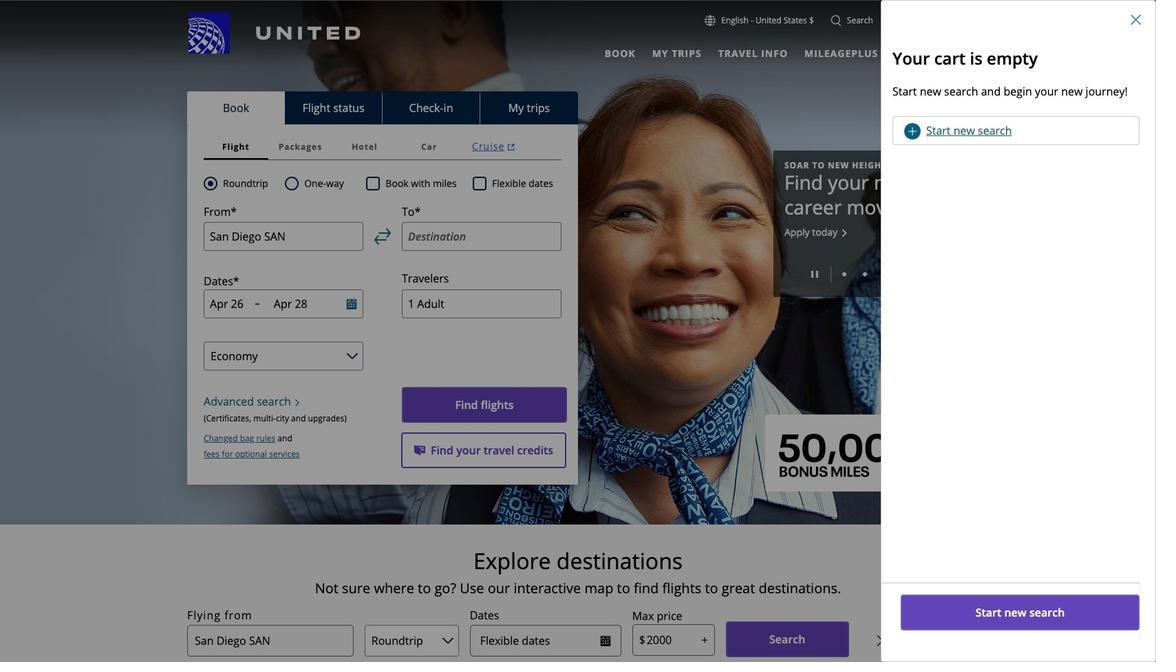 Task type: locate. For each thing, give the bounding box(es) containing it.
tab list
[[597, 41, 931, 62], [187, 92, 578, 125], [204, 134, 562, 160]]

not sure where to go? use our interactive map to find flights to great destinations. element
[[108, 581, 1048, 597]]

round trip flight search element
[[218, 176, 268, 192]]

one way flight search element
[[299, 176, 344, 192]]

dialog
[[881, 0, 1156, 663]]

navigation
[[0, 12, 1156, 62]]

Return text field
[[274, 297, 328, 312]]

currently in english united states	$ enter to change image
[[705, 15, 716, 26]]

0 vertical spatial tab list
[[597, 41, 931, 62]]

united logo link to homepage image
[[189, 12, 361, 54]]

None text field
[[632, 625, 715, 657]]

slide 2 of 6 image
[[863, 273, 867, 277]]

main content
[[0, 1, 1156, 663]]



Task type: vqa. For each thing, say whether or not it's contained in the screenshot.
text box
yes



Task type: describe. For each thing, give the bounding box(es) containing it.
slide 1 of 6 image
[[843, 273, 847, 277]]

1 vertical spatial tab list
[[187, 92, 578, 125]]

please enter the max price in the input text or tab to access the slider to set the max price. element
[[632, 608, 682, 625]]

flexible dates image
[[600, 636, 611, 647]]

close image
[[1131, 14, 1142, 25]]

pause image
[[812, 271, 818, 278]]

explore destinations element
[[108, 548, 1048, 575]]

2 vertical spatial tab list
[[204, 134, 562, 160]]

carousel buttons element
[[785, 262, 958, 286]]

slide 3 of 6 image
[[884, 273, 888, 277]]

reverse origin and destination image
[[374, 229, 391, 245]]

Departure text field
[[210, 297, 249, 312]]

book with miles element
[[366, 176, 473, 192]]



